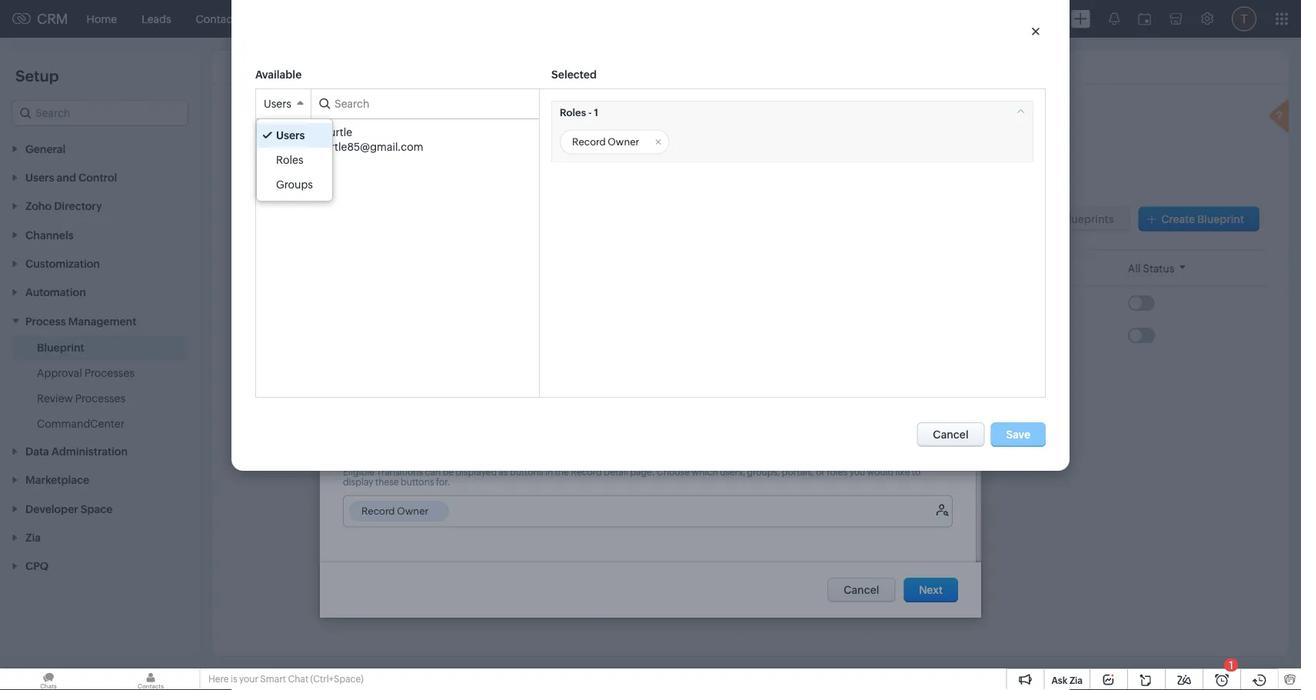 Task type: locate. For each thing, give the bounding box(es) containing it.
management up "blueprint" link
[[68, 315, 136, 327]]

the right in
[[555, 467, 569, 478]]

2 horizontal spatial be
[[601, 390, 614, 403]]

1 horizontal spatial is
[[366, 403, 373, 415]]

streamlined
[[749, 132, 808, 144]]

roles left the -
[[560, 107, 586, 118]]

a
[[328, 132, 334, 144], [379, 390, 384, 403]]

and up the roles option
[[273, 132, 292, 144]]

is right this
[[366, 403, 373, 415]]

commandcenter link
[[37, 416, 125, 431]]

which inside define criteria for which records are associated with this blueprint. leave this field blank if you want all records to be eligible for this blueprint.
[[432, 164, 462, 176]]

review processes link
[[37, 390, 125, 406]]

1 vertical spatial be
[[601, 390, 614, 403]]

2 vertical spatial to
[[912, 467, 921, 478]]

processes for review processes
[[75, 392, 125, 404]]

2 horizontal spatial and
[[993, 132, 1012, 144]]

1 vertical spatial which
[[549, 390, 580, 403]]

the left want
[[431, 169, 447, 182]]

a right define
[[328, 132, 334, 144]]

is right data in the right of the page
[[739, 132, 747, 144]]

design and define a process that matches your organizational policy while making sure that your data is streamlined and adhere to your team's work style and method.
[[235, 132, 1057, 144]]

0 vertical spatial which
[[432, 164, 462, 176]]

for.
[[436, 478, 450, 488]]

choose inside eligible transitions can be displayed as buttons in the record detail page. choose which users, groups, portals, or roles you would like to display these buttons for.
[[657, 467, 690, 478]]

users up the roles option
[[276, 129, 305, 142]]

style
[[968, 132, 991, 144]]

be inside define criteria for which records are associated with this blueprint. leave this field blank if you want all records to be eligible for this blueprint.
[[538, 180, 549, 191]]

1 vertical spatial for
[[585, 180, 597, 191]]

approval processes link
[[37, 365, 135, 380]]

0 vertical spatial record owner
[[572, 136, 640, 148]]

as
[[499, 467, 508, 478]]

0 vertical spatial to
[[868, 132, 879, 144]]

0 vertical spatial create
[[1162, 213, 1196, 225]]

(ctrl+space)
[[310, 674, 364, 684]]

field down criteria
[[387, 180, 406, 191]]

1 vertical spatial records
[[493, 180, 526, 191]]

create inside create a sequence of transitions, each of which will be triggered the moment the transition preceding it was completed. this is best suited for building call agent scripts.
[[343, 390, 376, 403]]

0 vertical spatial blueprint.
[[623, 164, 672, 176]]

0 horizontal spatial which
[[432, 164, 462, 176]]

1 horizontal spatial buttons
[[510, 467, 544, 478]]

0 vertical spatial a
[[328, 132, 334, 144]]

record up with
[[572, 136, 606, 148]]

processes up review processes
[[84, 366, 135, 379]]

choose for choose field
[[343, 119, 382, 132]]

criteria
[[378, 164, 413, 176]]

records up the all
[[465, 164, 503, 176]]

field down search text field
[[384, 119, 406, 132]]

1 horizontal spatial owner
[[608, 136, 640, 148]]

of left if at left top
[[418, 169, 429, 182]]

0 horizontal spatial to
[[528, 180, 537, 191]]

for down with
[[585, 180, 597, 191]]

zia
[[1070, 675, 1083, 685]]

of left building
[[438, 390, 448, 403]]

be right can on the left bottom
[[443, 467, 454, 478]]

is
[[739, 132, 747, 144], [366, 403, 373, 415], [231, 674, 237, 684]]

turtle
[[324, 126, 352, 138]]

that
[[378, 132, 397, 144], [668, 132, 688, 144]]

in
[[545, 467, 553, 478]]

which
[[432, 164, 462, 176], [549, 390, 580, 403], [692, 467, 718, 478]]

can
[[425, 467, 441, 478]]

*
[[290, 168, 295, 182]]

processes
[[84, 366, 135, 379], [75, 392, 125, 404]]

2 horizontal spatial to
[[912, 467, 921, 478]]

that right sure
[[668, 132, 688, 144]]

be inside eligible transitions can be displayed as buttons in the record detail page. choose which users, groups, portals, or roles you would like to display these buttons for.
[[443, 467, 454, 478]]

that up criteria
[[378, 132, 397, 144]]

choose up terryturtle85@gmail.com
[[343, 119, 382, 132]]

0 horizontal spatial is
[[231, 674, 237, 684]]

owner down these
[[397, 506, 429, 518]]

users down available
[[264, 98, 292, 110]]

0 horizontal spatial and
[[273, 132, 292, 144]]

users inside field
[[264, 98, 292, 110]]

1 vertical spatial record
[[571, 467, 602, 478]]

0 horizontal spatial of
[[418, 169, 429, 182]]

None text field
[[584, 205, 842, 229]]

1 horizontal spatial you
[[850, 467, 866, 478]]

scripts.
[[544, 403, 581, 415]]

0 vertical spatial field
[[384, 119, 406, 132]]

1 vertical spatial processes
[[75, 392, 125, 404]]

1 vertical spatial process
[[267, 330, 307, 342]]

0 vertical spatial for
[[416, 164, 430, 176]]

0 vertical spatial management
[[68, 315, 136, 327]]

1 horizontal spatial be
[[538, 180, 549, 191]]

1 horizontal spatial process
[[267, 330, 307, 342]]

and right the style
[[993, 132, 1012, 144]]

your left smart
[[239, 674, 258, 684]]

choose right page.
[[657, 467, 690, 478]]

of right each
[[537, 390, 547, 403]]

to
[[868, 132, 879, 144], [528, 180, 537, 191], [912, 467, 921, 478]]

0 vertical spatial users
[[264, 98, 292, 110]]

your right the matches
[[445, 132, 467, 144]]

roles for roles - 1
[[560, 107, 586, 118]]

note:
[[250, 169, 278, 182]]

is inside create a sequence of transitions, each of which will be triggered the moment the transition preceding it was completed. this is best suited for building call agent scripts.
[[366, 403, 373, 415]]

2 horizontal spatial which
[[692, 467, 718, 478]]

0 horizontal spatial record owner
[[362, 506, 429, 518]]

0 horizontal spatial management
[[68, 315, 136, 327]]

1 vertical spatial management
[[309, 330, 375, 342]]

2 vertical spatial choose
[[657, 467, 690, 478]]

you right roles
[[850, 467, 866, 478]]

0 vertical spatial choose
[[343, 82, 382, 94]]

1 vertical spatial a
[[379, 390, 384, 403]]

to inside define criteria for which records are associated with this blueprint. leave this field blank if you want all records to be eligible for this blueprint.
[[528, 180, 537, 191]]

0 vertical spatial roles
[[560, 107, 586, 118]]

create a sequence of transitions, each of which will be triggered the moment the transition preceding it was completed. this is best suited for building call agent scripts.
[[343, 390, 941, 415]]

0 horizontal spatial be
[[443, 467, 454, 478]]

0 vertical spatial records
[[465, 164, 503, 176]]

0 vertical spatial process
[[25, 315, 66, 327]]

these
[[375, 478, 399, 488]]

to down "associated"
[[528, 180, 537, 191]]

be
[[538, 180, 549, 191], [601, 390, 614, 403], [443, 467, 454, 478]]

list box
[[257, 119, 332, 201]]

groups,
[[748, 467, 780, 478]]

process up "blueprint" link
[[25, 315, 66, 327]]

0 horizontal spatial you
[[441, 180, 457, 191]]

1 horizontal spatial create
[[1162, 213, 1196, 225]]

which left users,
[[692, 467, 718, 478]]

1 horizontal spatial which
[[549, 390, 580, 403]]

1 vertical spatial to
[[528, 180, 537, 191]]

of
[[418, 169, 429, 182], [438, 390, 448, 403], [537, 390, 547, 403]]

0 horizontal spatial that
[[378, 132, 397, 144]]

Search text field
[[312, 89, 520, 118]]

management
[[68, 315, 136, 327], [309, 330, 375, 342]]

the left the draft at left
[[346, 169, 362, 182]]

1 horizontal spatial for
[[433, 403, 447, 415]]

choose left layout
[[343, 82, 382, 94]]

processes inside "link"
[[84, 366, 135, 379]]

1 horizontal spatial management
[[309, 330, 375, 342]]

records down the are
[[493, 180, 526, 191]]

record owner down the 1
[[572, 136, 640, 148]]

is right "here"
[[231, 674, 237, 684]]

page.
[[630, 467, 655, 478]]

define
[[343, 164, 376, 176]]

0 vertical spatial you
[[441, 180, 457, 191]]

this right leave at the top left of the page
[[370, 180, 386, 191]]

record left the detail
[[571, 467, 602, 478]]

work
[[941, 132, 966, 144]]

1 vertical spatial users
[[276, 129, 305, 142]]

eligible transitions can be displayed as buttons in the record detail page. choose which users, groups, portals, or roles you would like to display these buttons for.
[[343, 467, 921, 488]]

nurturing
[[270, 298, 317, 310]]

process up task process management 'link'
[[319, 298, 359, 310]]

Users field
[[256, 89, 311, 119]]

field inside define criteria for which records are associated with this blueprint. leave this field blank if you want all records to be eligible for this blueprint.
[[387, 180, 406, 191]]

0 horizontal spatial process
[[25, 315, 66, 327]]

0 vertical spatial processes
[[84, 366, 135, 379]]

2 vertical spatial which
[[692, 467, 718, 478]]

choose
[[343, 82, 382, 94], [343, 119, 382, 132], [657, 467, 690, 478]]

leads link
[[129, 0, 184, 37]]

record down these
[[362, 506, 395, 518]]

published
[[449, 169, 499, 182]]

process
[[25, 315, 66, 327], [267, 330, 307, 342]]

choose field
[[343, 119, 406, 132]]

1 vertical spatial choose
[[343, 119, 382, 132]]

ask zia
[[1052, 675, 1083, 685]]

management down lead nurturing process link
[[309, 330, 375, 342]]

1 horizontal spatial record owner
[[572, 136, 640, 148]]

design
[[235, 132, 270, 144]]

1 vertical spatial owner
[[397, 506, 429, 518]]

owner
[[608, 136, 640, 148], [397, 506, 429, 518]]

to right like
[[912, 467, 921, 478]]

0 vertical spatial owner
[[608, 136, 640, 148]]

management inside 'link'
[[309, 330, 375, 342]]

processes down approval processes
[[75, 392, 125, 404]]

0 horizontal spatial create
[[343, 390, 376, 403]]

process right task
[[267, 330, 307, 342]]

transitions,
[[451, 390, 508, 403]]

2 vertical spatial for
[[433, 403, 447, 415]]

be down "associated"
[[538, 180, 549, 191]]

1 horizontal spatial a
[[379, 390, 384, 403]]

2 horizontal spatial is
[[739, 132, 747, 144]]

users option
[[257, 123, 332, 148]]

1 horizontal spatial roles
[[560, 107, 586, 118]]

crm link
[[12, 11, 68, 27]]

create for create blueprint
[[1162, 213, 1196, 225]]

roles option
[[257, 148, 332, 172]]

1 horizontal spatial that
[[668, 132, 688, 144]]

this
[[602, 164, 621, 176], [370, 180, 386, 191], [599, 180, 614, 191]]

create inside 'create blueprint' button
[[1162, 213, 1196, 225]]

Search text field
[[235, 207, 466, 234]]

a left sequence
[[379, 390, 384, 403]]

want
[[459, 180, 480, 191]]

1 horizontal spatial and
[[810, 132, 829, 144]]

chats image
[[0, 669, 97, 690]]

which inside eligible transitions can be displayed as buttons in the record detail page. choose which users, groups, portals, or roles you would like to display these buttons for.
[[692, 467, 718, 478]]

2 vertical spatial be
[[443, 467, 454, 478]]

which up if at left top
[[432, 164, 462, 176]]

and left adhere
[[810, 132, 829, 144]]

1 vertical spatial roles
[[276, 154, 304, 166]]

be right "will"
[[601, 390, 614, 403]]

1 that from the left
[[378, 132, 397, 144]]

for right suited
[[433, 403, 447, 415]]

record owner down these
[[362, 506, 429, 518]]

1 vertical spatial is
[[366, 403, 373, 415]]

while
[[576, 132, 603, 144]]

review processes
[[37, 392, 125, 404]]

None button
[[828, 578, 896, 602], [904, 578, 959, 602], [828, 578, 896, 602], [904, 578, 959, 602]]

your
[[445, 132, 467, 144], [690, 132, 712, 144], [881, 132, 903, 144], [239, 674, 258, 684]]

buttons left in
[[510, 467, 544, 478]]

which left "will"
[[549, 390, 580, 403]]

agent
[[512, 403, 541, 415]]

eligible
[[343, 467, 375, 478]]

1 vertical spatial record owner
[[362, 506, 429, 518]]

roles inside option
[[276, 154, 304, 166]]

to inside eligible transitions can be displayed as buttons in the record detail page. choose which users, groups, portals, or roles you would like to display these buttons for.
[[912, 467, 921, 478]]

owner left sure
[[608, 136, 640, 148]]

to right adhere
[[868, 132, 879, 144]]

0 vertical spatial be
[[538, 180, 549, 191]]

will
[[582, 390, 599, 403]]

1 vertical spatial create
[[343, 390, 376, 403]]

process up define
[[336, 132, 375, 144]]

building
[[449, 403, 491, 415]]

0 horizontal spatial roles
[[276, 154, 304, 166]]

like
[[896, 467, 910, 478]]

field
[[384, 119, 406, 132], [387, 180, 406, 191]]

2 horizontal spatial for
[[585, 180, 597, 191]]

None text field
[[584, 257, 817, 279]]

buttons left for.
[[401, 478, 434, 488]]

roles up *
[[276, 154, 304, 166]]

1 vertical spatial blueprint.
[[616, 180, 658, 191]]

record inside eligible transitions can be displayed as buttons in the record detail page. choose which users, groups, portals, or roles you would like to display these buttons for.
[[571, 467, 602, 478]]

1 horizontal spatial to
[[868, 132, 879, 144]]

was
[[861, 390, 881, 403]]

for up blank
[[416, 164, 430, 176]]

for
[[416, 164, 430, 176], [585, 180, 597, 191], [433, 403, 447, 415]]

1 vertical spatial you
[[850, 467, 866, 478]]

1 vertical spatial field
[[387, 180, 406, 191]]

processes for approval processes
[[84, 366, 135, 379]]

home
[[87, 13, 117, 25]]

you right if at left top
[[441, 180, 457, 191]]

terry turtle terryturtle85@gmail.com
[[297, 126, 424, 153]]

the
[[346, 169, 362, 182], [431, 169, 447, 182], [665, 390, 682, 403], [729, 390, 745, 403], [555, 467, 569, 478]]

transitions
[[377, 467, 423, 478]]

groups option
[[257, 172, 332, 197]]



Task type: describe. For each thing, give the bounding box(es) containing it.
contacts link
[[184, 0, 254, 37]]

choose for choose layout
[[343, 82, 382, 94]]

create blueprint
[[1162, 213, 1245, 225]]

for inside create a sequence of transitions, each of which will be triggered the moment the transition preceding it was completed. this is best suited for building call agent scripts.
[[433, 403, 447, 415]]

organizational
[[470, 132, 541, 144]]

blank
[[408, 180, 432, 191]]

it
[[853, 390, 859, 403]]

the left moment
[[665, 390, 682, 403]]

draft
[[365, 169, 389, 182]]

define
[[294, 132, 326, 144]]

approval
[[37, 366, 82, 379]]

this
[[343, 403, 363, 415]]

lead nurturing process link
[[243, 296, 361, 311]]

data
[[714, 132, 737, 144]]

this down with
[[599, 180, 614, 191]]

list box containing users
[[257, 119, 332, 201]]

moment
[[684, 390, 727, 403]]

* denotes the draft copy of the published blueprint.
[[290, 168, 551, 182]]

setup
[[15, 67, 59, 85]]

completed.
[[883, 390, 941, 403]]

available
[[255, 68, 302, 81]]

contacts image
[[102, 669, 199, 690]]

here is your smart chat (ctrl+space)
[[208, 674, 364, 684]]

2 that from the left
[[668, 132, 688, 144]]

create for create a sequence of transitions, each of which will be triggered the moment the transition preceding it was completed. this is best suited for building call agent scripts.
[[343, 390, 376, 403]]

0 vertical spatial process
[[336, 132, 375, 144]]

roles - 1
[[560, 107, 599, 118]]

sure
[[644, 132, 666, 144]]

blueprints
[[238, 60, 293, 73]]

the inside eligible transitions can be displayed as buttons in the record detail page. choose which users, groups, portals, or roles you would like to display these buttons for.
[[555, 467, 569, 478]]

you inside eligible transitions can be displayed as buttons in the record detail page. choose which users, groups, portals, or roles you would like to display these buttons for.
[[850, 467, 866, 478]]

process inside 'link'
[[267, 330, 307, 342]]

of inside '* denotes the draft copy of the published blueprint.'
[[418, 169, 429, 182]]

copy
[[391, 169, 416, 182]]

call
[[493, 403, 510, 415]]

you inside define criteria for which records are associated with this blueprint. leave this field blank if you want all records to be eligible for this blueprint.
[[441, 180, 457, 191]]

with
[[579, 164, 600, 176]]

management inside dropdown button
[[68, 315, 136, 327]]

groups
[[276, 178, 313, 191]]

process inside dropdown button
[[25, 315, 66, 327]]

1
[[594, 107, 599, 118]]

triggered
[[616, 390, 663, 403]]

3 and from the left
[[993, 132, 1012, 144]]

1 and from the left
[[273, 132, 292, 144]]

matches
[[400, 132, 443, 144]]

users,
[[720, 467, 746, 478]]

process management
[[25, 315, 136, 327]]

layout
[[384, 82, 418, 94]]

create blueprint button
[[1139, 207, 1260, 231]]

making
[[605, 132, 642, 144]]

preceding
[[799, 390, 851, 403]]

0 horizontal spatial a
[[328, 132, 334, 144]]

blueprint link
[[37, 340, 84, 355]]

terryturtle85@gmail.com
[[297, 141, 424, 153]]

leads
[[142, 13, 171, 25]]

1 horizontal spatial of
[[438, 390, 448, 403]]

2 and from the left
[[810, 132, 829, 144]]

blueprint inside button
[[1198, 213, 1245, 225]]

commandcenter
[[37, 417, 125, 430]]

roles for roles
[[276, 154, 304, 166]]

denotes
[[303, 169, 344, 182]]

users inside option
[[276, 129, 305, 142]]

smart
[[260, 674, 286, 684]]

detail
[[604, 467, 629, 478]]

if
[[434, 180, 439, 191]]

task process management
[[243, 330, 375, 342]]

0 horizontal spatial for
[[416, 164, 430, 176]]

terry
[[297, 126, 322, 138]]

chat
[[288, 674, 309, 684]]

leave
[[343, 180, 368, 191]]

approval processes
[[37, 366, 135, 379]]

0 vertical spatial is
[[739, 132, 747, 144]]

each
[[510, 390, 535, 403]]

0 horizontal spatial buttons
[[401, 478, 434, 488]]

the right moment
[[729, 390, 745, 403]]

a inside create a sequence of transitions, each of which will be triggered the moment the transition preceding it was completed. this is best suited for building call agent scripts.
[[379, 390, 384, 403]]

portals,
[[782, 467, 815, 478]]

or
[[816, 467, 826, 478]]

2 vertical spatial record
[[362, 506, 395, 518]]

be inside create a sequence of transitions, each of which will be triggered the moment the transition preceding it was completed. this is best suited for building call agent scripts.
[[601, 390, 614, 403]]

blueprint.
[[501, 169, 551, 182]]

ask
[[1052, 675, 1068, 685]]

2 horizontal spatial of
[[537, 390, 547, 403]]

display
[[343, 478, 374, 488]]

roles
[[827, 467, 848, 478]]

suited
[[400, 403, 431, 415]]

team's
[[905, 132, 939, 144]]

would
[[868, 467, 894, 478]]

your left data in the right of the page
[[690, 132, 712, 144]]

task
[[243, 330, 265, 342]]

contacts
[[196, 13, 241, 25]]

blueprint inside process management 'region'
[[37, 341, 84, 353]]

selected
[[552, 68, 597, 81]]

here
[[208, 674, 229, 684]]

2 vertical spatial is
[[231, 674, 237, 684]]

cancel
[[933, 429, 969, 441]]

blueprints link
[[235, 60, 295, 73]]

lead nurturing process
[[243, 298, 359, 310]]

adhere
[[831, 132, 866, 144]]

-
[[588, 107, 592, 118]]

eligible
[[551, 180, 583, 191]]

sequence
[[387, 390, 436, 403]]

choose layout
[[343, 82, 418, 94]]

task process management link
[[243, 328, 378, 344]]

0 vertical spatial record
[[572, 136, 606, 148]]

which inside create a sequence of transitions, each of which will be triggered the moment the transition preceding it was completed. this is best suited for building call agent scripts.
[[549, 390, 580, 403]]

this right with
[[602, 164, 621, 176]]

best
[[376, 403, 397, 415]]

are
[[505, 164, 520, 176]]

method.
[[1015, 132, 1057, 144]]

define criteria for which records are associated with this blueprint. leave this field blank if you want all records to be eligible for this blueprint.
[[343, 164, 672, 191]]

0 horizontal spatial owner
[[397, 506, 429, 518]]

process management region
[[0, 335, 200, 436]]

your left team's
[[881, 132, 903, 144]]

home link
[[74, 0, 129, 37]]

1 vertical spatial process
[[319, 298, 359, 310]]

review
[[37, 392, 73, 404]]

policy
[[543, 132, 574, 144]]

process management button
[[0, 306, 200, 335]]

transition
[[747, 390, 797, 403]]

all
[[482, 180, 491, 191]]



Task type: vqa. For each thing, say whether or not it's contained in the screenshot.
Copy in the top left of the page
yes



